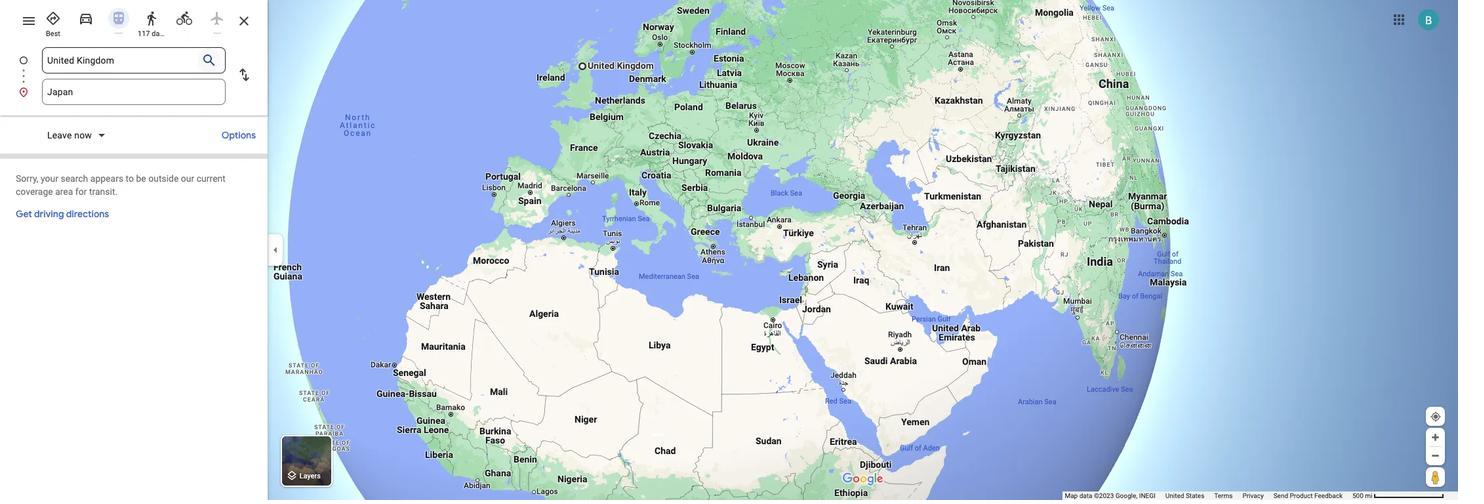 Task type: locate. For each thing, give the bounding box(es) containing it.
best
[[46, 30, 60, 38]]

leave
[[47, 130, 72, 140]]

show street view coverage image
[[1427, 467, 1446, 487]]

map data ©2023 google, inegi
[[1065, 492, 1156, 499]]

1 none radio from the left
[[72, 5, 100, 29]]

sorry,
[[16, 173, 38, 184]]

none radio left the close directions "image"
[[203, 5, 231, 33]]

driving
[[34, 208, 64, 220]]

0 horizontal spatial none radio
[[72, 5, 100, 29]]

none field down "117"
[[47, 47, 220, 73]]

your
[[41, 173, 58, 184]]

directions
[[66, 208, 109, 220]]

terms button
[[1215, 491, 1233, 500]]

zoom out image
[[1431, 451, 1441, 461]]

list inside the google maps element
[[0, 47, 268, 105]]

appears
[[90, 173, 123, 184]]

None field
[[47, 47, 220, 73], [47, 79, 220, 105]]

1 horizontal spatial none radio
[[105, 5, 133, 33]]

best travel modes image
[[45, 10, 61, 26]]

none field starting point united kingdom
[[47, 47, 220, 73]]

1 list item from the top
[[0, 47, 268, 89]]

list item down starting point united kingdom field
[[0, 79, 268, 105]]

options button
[[215, 123, 262, 147]]

inegi
[[1140, 492, 1156, 499]]

2 none radio from the left
[[105, 5, 133, 33]]

none radio the 'flights'
[[203, 5, 231, 33]]

privacy button
[[1243, 491, 1264, 500]]

500 mi button
[[1353, 492, 1445, 499]]

terms
[[1215, 492, 1233, 499]]

list
[[0, 47, 268, 105]]

outside
[[148, 173, 179, 184]]

send product feedback button
[[1274, 491, 1343, 500]]

500 mi
[[1353, 492, 1373, 499]]

2 none field from the top
[[47, 79, 220, 105]]

Starting point United Kingdom field
[[47, 52, 220, 68]]

3 none radio from the left
[[203, 5, 231, 33]]

none field down starting point united kingdom field
[[47, 79, 220, 105]]

117
[[138, 30, 150, 38]]

options
[[222, 129, 256, 141]]

footer containing map data ©2023 google, inegi
[[1065, 491, 1353, 500]]

search
[[61, 173, 88, 184]]

states
[[1186, 492, 1205, 499]]

flights image
[[209, 10, 225, 26]]

2 horizontal spatial none radio
[[203, 5, 231, 33]]

walking image
[[144, 10, 159, 26]]

directions main content
[[0, 0, 268, 500]]

footer inside the google maps element
[[1065, 491, 1353, 500]]

mi
[[1366, 492, 1373, 499]]

footer
[[1065, 491, 1353, 500]]

area
[[55, 186, 73, 197]]

none radio left transit image
[[72, 5, 100, 29]]

none field destination japan
[[47, 79, 220, 105]]

None radio
[[171, 5, 198, 29]]

product
[[1290, 492, 1313, 499]]

117 days
[[138, 30, 167, 38]]

google maps element
[[0, 0, 1459, 500]]

our
[[181, 173, 194, 184]]

1 vertical spatial none field
[[47, 79, 220, 105]]

close directions image
[[236, 13, 252, 29]]

2 list item from the top
[[0, 79, 268, 105]]

©2023
[[1095, 492, 1114, 499]]

transit image
[[111, 10, 127, 26]]

privacy
[[1243, 492, 1264, 499]]

cycling image
[[177, 10, 192, 26]]

list item
[[0, 47, 268, 89], [0, 79, 268, 105]]

1 none field from the top
[[47, 47, 220, 73]]

None radio
[[72, 5, 100, 29], [105, 5, 133, 33], [203, 5, 231, 33]]

sorry, your search appears to be outside our current coverage area for transit.
[[16, 173, 226, 197]]

send product feedback
[[1274, 492, 1343, 499]]

0 vertical spatial none field
[[47, 47, 220, 73]]

now
[[74, 130, 92, 140]]

leave now
[[47, 130, 92, 140]]

none radio left "117"
[[105, 5, 133, 33]]

list item down "117"
[[0, 47, 268, 89]]

united states
[[1166, 492, 1205, 499]]



Task type: describe. For each thing, give the bounding box(es) containing it.
117 days radio
[[138, 5, 167, 39]]

none radio transit
[[105, 5, 133, 33]]

united states button
[[1166, 491, 1205, 500]]

layers
[[300, 472, 321, 481]]

collapse side panel image
[[268, 243, 283, 257]]

get driving directions button
[[16, 207, 109, 220]]

google,
[[1116, 492, 1138, 499]]

coverage
[[16, 186, 53, 197]]

Destination Japan field
[[47, 84, 220, 100]]

none radio driving
[[72, 5, 100, 29]]

current
[[197, 173, 226, 184]]

driving image
[[78, 10, 94, 26]]

send
[[1274, 492, 1289, 499]]

united
[[1166, 492, 1185, 499]]

to
[[126, 173, 134, 184]]

Best radio
[[39, 5, 67, 39]]

leave now button
[[42, 129, 112, 144]]

days
[[152, 30, 167, 38]]

transit.
[[89, 186, 118, 197]]

zoom in image
[[1431, 432, 1441, 442]]

reverse starting point and destination image
[[236, 67, 252, 83]]

be
[[136, 173, 146, 184]]

data
[[1080, 492, 1093, 499]]

map
[[1065, 492, 1078, 499]]

leave now option
[[47, 129, 95, 142]]

get
[[16, 208, 32, 220]]

google account: brad klo  
(klobrad84@gmail.com) image
[[1419, 9, 1440, 30]]

for
[[75, 186, 87, 197]]

get driving directions
[[16, 208, 109, 220]]

500
[[1353, 492, 1364, 499]]

show your location image
[[1431, 411, 1442, 423]]

feedback
[[1315, 492, 1343, 499]]



Task type: vqa. For each thing, say whether or not it's contained in the screenshot.
 search box
no



